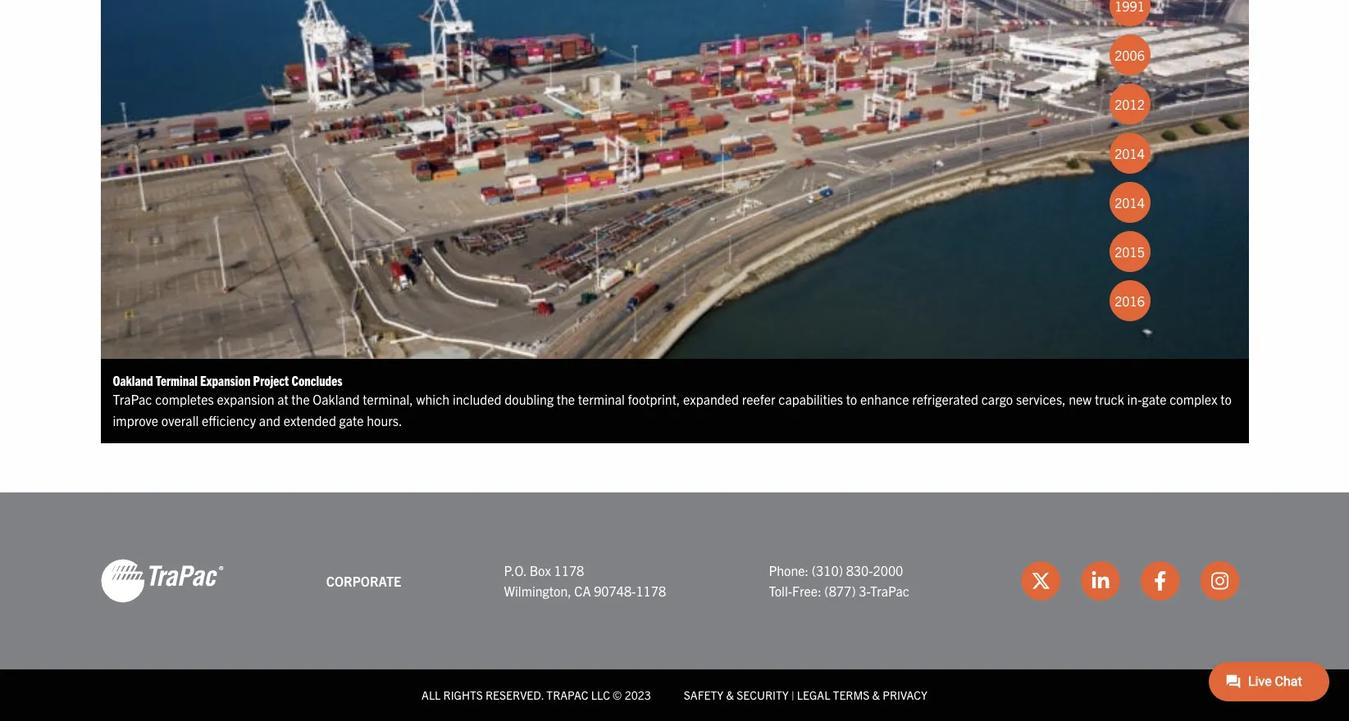 Task type: locate. For each thing, give the bounding box(es) containing it.
(310)
[[812, 562, 843, 579]]

©
[[613, 688, 622, 703]]

safety
[[684, 688, 724, 703]]

terminal
[[578, 391, 625, 408]]

efficiency
[[202, 412, 256, 429]]

1 horizontal spatial oakland
[[313, 391, 360, 408]]

box
[[530, 562, 551, 579]]

1 vertical spatial oakland
[[313, 391, 360, 408]]

0 horizontal spatial &
[[726, 688, 734, 703]]

project
[[253, 372, 289, 389]]

2014 down 2012 in the right top of the page
[[1115, 145, 1145, 161]]

trapac
[[113, 391, 152, 408], [870, 583, 910, 600]]

1 horizontal spatial the
[[557, 391, 575, 408]]

which
[[416, 391, 450, 408]]

0 vertical spatial oakland
[[113, 372, 153, 389]]

&
[[726, 688, 734, 703], [872, 688, 880, 703]]

1 vertical spatial 1178
[[636, 583, 666, 600]]

doubling
[[505, 391, 554, 408]]

2014
[[1115, 145, 1145, 161], [1115, 194, 1145, 211]]

the right at
[[291, 391, 310, 408]]

1 vertical spatial trapac
[[870, 583, 910, 600]]

enhance
[[860, 391, 909, 408]]

0 horizontal spatial trapac
[[113, 391, 152, 408]]

trapac inside oakland terminal expansion project concludes trapac completes expansion at the oakland terminal, which included doubling the terminal footprint, expanded reefer capabilities to enhance refrigerated cargo services, new truck in-gate complex to improve overall efficiency and extended gate hours.
[[113, 391, 152, 408]]

p.o. box 1178 wilmington, ca 90748-1178
[[504, 562, 666, 600]]

ca
[[574, 583, 591, 600]]

the
[[291, 391, 310, 408], [557, 391, 575, 408]]

0 horizontal spatial the
[[291, 391, 310, 408]]

1 horizontal spatial &
[[872, 688, 880, 703]]

2015
[[1115, 243, 1145, 260]]

expansion
[[200, 372, 250, 389]]

1 horizontal spatial to
[[1221, 391, 1232, 408]]

p.o.
[[504, 562, 527, 579]]

oakland up improve
[[113, 372, 153, 389]]

terminal
[[156, 372, 198, 389]]

2014 up 2015
[[1115, 194, 1145, 211]]

1178
[[554, 562, 584, 579], [636, 583, 666, 600]]

0 horizontal spatial 1178
[[554, 562, 584, 579]]

0 vertical spatial 1178
[[554, 562, 584, 579]]

reefer
[[742, 391, 776, 408]]

0 vertical spatial trapac
[[113, 391, 152, 408]]

to left enhance at the right bottom of page
[[846, 391, 857, 408]]

gate
[[1142, 391, 1167, 408], [339, 412, 364, 429]]

0 horizontal spatial to
[[846, 391, 857, 408]]

2 2014 from the top
[[1115, 194, 1145, 211]]

extended
[[284, 412, 336, 429]]

0 horizontal spatial oakland
[[113, 372, 153, 389]]

complex
[[1170, 391, 1218, 408]]

0 vertical spatial 2014
[[1115, 145, 1145, 161]]

1 horizontal spatial gate
[[1142, 391, 1167, 408]]

1178 up ca
[[554, 562, 584, 579]]

truck
[[1095, 391, 1124, 408]]

1 horizontal spatial trapac
[[870, 583, 910, 600]]

oakland down concludes
[[313, 391, 360, 408]]

new
[[1069, 391, 1092, 408]]

security
[[737, 688, 789, 703]]

toll-
[[769, 583, 792, 600]]

to right "complex"
[[1221, 391, 1232, 408]]

1178 right ca
[[636, 583, 666, 600]]

at
[[277, 391, 288, 408]]

gate left "complex"
[[1142, 391, 1167, 408]]

1 vertical spatial gate
[[339, 412, 364, 429]]

1 the from the left
[[291, 391, 310, 408]]

completes
[[155, 391, 214, 408]]

trapac up improve
[[113, 391, 152, 408]]

in-
[[1127, 391, 1142, 408]]

expanded
[[683, 391, 739, 408]]

oakland
[[113, 372, 153, 389], [313, 391, 360, 408]]

1 vertical spatial 2014
[[1115, 194, 1145, 211]]

& right safety
[[726, 688, 734, 703]]

& right terms
[[872, 688, 880, 703]]

footer
[[0, 493, 1349, 722]]

(877)
[[825, 583, 856, 600]]

footer containing p.o. box 1178
[[0, 493, 1349, 722]]

privacy
[[883, 688, 928, 703]]

0 horizontal spatial gate
[[339, 412, 364, 429]]

the left terminal
[[557, 391, 575, 408]]

services,
[[1016, 391, 1066, 408]]

trapac down 2000
[[870, 583, 910, 600]]

gate left hours.
[[339, 412, 364, 429]]

corporate image
[[100, 559, 224, 605]]

1 2014 from the top
[[1115, 145, 1145, 161]]

to
[[846, 391, 857, 408], [1221, 391, 1232, 408]]

corporate
[[326, 573, 401, 589]]

2000
[[873, 562, 903, 579]]



Task type: describe. For each thing, give the bounding box(es) containing it.
2016
[[1115, 293, 1145, 309]]

expansion
[[217, 391, 274, 408]]

free:
[[792, 583, 822, 600]]

2 to from the left
[[1221, 391, 1232, 408]]

trapac
[[547, 688, 588, 703]]

3-
[[859, 583, 870, 600]]

2 & from the left
[[872, 688, 880, 703]]

2006
[[1115, 47, 1145, 63]]

hours.
[[367, 412, 402, 429]]

2012
[[1115, 96, 1145, 112]]

all rights reserved. trapac llc © 2023
[[422, 688, 651, 703]]

1 horizontal spatial 1178
[[636, 583, 666, 600]]

cargo
[[982, 391, 1013, 408]]

refrigerated
[[912, 391, 979, 408]]

included
[[453, 391, 502, 408]]

trapac inside phone: (310) 830-2000 toll-free: (877) 3-trapac
[[870, 583, 910, 600]]

concludes
[[292, 372, 342, 389]]

90748-
[[594, 583, 636, 600]]

and
[[259, 412, 280, 429]]

reserved.
[[486, 688, 544, 703]]

trapac oakland image
[[100, 0, 1249, 359]]

terminal,
[[363, 391, 413, 408]]

2 the from the left
[[557, 391, 575, 408]]

terms
[[833, 688, 870, 703]]

|
[[791, 688, 795, 703]]

capabilities
[[779, 391, 843, 408]]

rights
[[443, 688, 483, 703]]

footprint,
[[628, 391, 680, 408]]

phone: (310) 830-2000 toll-free: (877) 3-trapac
[[769, 562, 910, 600]]

legal terms & privacy link
[[797, 688, 928, 703]]

0 vertical spatial gate
[[1142, 391, 1167, 408]]

oakland terminal expansion project concludes trapac completes expansion at the oakland terminal, which included doubling the terminal footprint, expanded reefer capabilities to enhance refrigerated cargo services, new truck in-gate complex to improve overall efficiency and extended gate hours.
[[113, 372, 1232, 429]]

improve
[[113, 412, 158, 429]]

830-
[[846, 562, 873, 579]]

legal
[[797, 688, 830, 703]]

2023
[[625, 688, 651, 703]]

all
[[422, 688, 441, 703]]

1 to from the left
[[846, 391, 857, 408]]

overall
[[161, 412, 199, 429]]

phone:
[[769, 562, 809, 579]]

llc
[[591, 688, 610, 703]]

safety & security link
[[684, 688, 789, 703]]

1 & from the left
[[726, 688, 734, 703]]

safety & security | legal terms & privacy
[[684, 688, 928, 703]]

wilmington,
[[504, 583, 571, 600]]



Task type: vqa. For each thing, say whether or not it's contained in the screenshot.
and
yes



